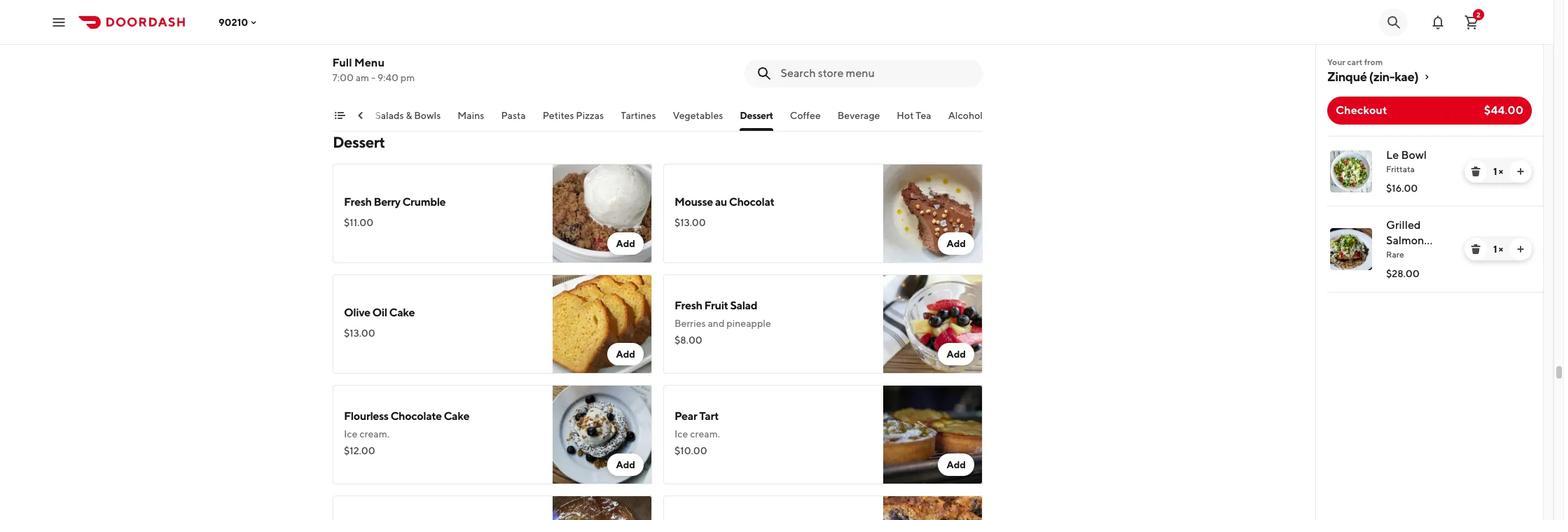 Task type: vqa. For each thing, say whether or not it's contained in the screenshot.


Task type: describe. For each thing, give the bounding box(es) containing it.
2
[[1477, 10, 1481, 19]]

olive
[[344, 306, 370, 319]]

ice inside pear tart ice cream. $10.00
[[675, 429, 688, 440]]

chocolat
[[729, 195, 774, 209]]

add for olive oil cake
[[616, 349, 635, 360]]

berries
[[675, 318, 706, 329]]

× for le bowl
[[1499, 166, 1503, 177]]

tartines button
[[621, 109, 656, 131]]

checkout
[[1336, 104, 1387, 117]]

add one to cart image for grilled salmon plate (gf)
[[1515, 244, 1526, 255]]

mousse au chocolat image
[[883, 164, 983, 263]]

tartines
[[621, 110, 656, 121]]

7:00
[[333, 72, 354, 83]]

kae)
[[1395, 69, 1419, 84]]

$13.00 inside the balsamic vinegar $13.00
[[344, 53, 375, 64]]

balsamic vinegar $13.00
[[344, 36, 418, 64]]

1 × for grilled salmon plate (gf)
[[1493, 244, 1503, 255]]

fresh for fresh berry crumble
[[344, 195, 372, 209]]

gluten free blueberry banana bread image
[[883, 496, 983, 520]]

fresh for fresh fruit salad berries and pineapple $8.00
[[675, 299, 702, 312]]

chocolate
[[390, 410, 442, 423]]

salmon
[[1386, 234, 1424, 247]]

$28.00
[[1386, 268, 1420, 279]]

balsamic
[[344, 36, 383, 48]]

mains
[[458, 110, 485, 121]]

cart
[[1347, 57, 1363, 67]]

your
[[1327, 57, 1345, 67]]

2 items, open order cart image
[[1463, 14, 1480, 30]]

crumble
[[402, 195, 446, 209]]

mains button
[[458, 109, 485, 131]]

add for flourless chocolate cake
[[616, 460, 635, 471]]

notification bell image
[[1430, 14, 1446, 30]]

balsamic vinegar
[[675, 36, 749, 48]]

pasta button
[[501, 109, 526, 131]]

list containing le bowl
[[1316, 136, 1543, 293]]

ice inside flourless chocolate cake ice cream. $12.00
[[344, 429, 358, 440]]

scroll menu navigation left image
[[355, 110, 366, 121]]

$11.00
[[344, 217, 373, 228]]

add for fresh berry crumble
[[616, 238, 635, 249]]

coffee button
[[790, 109, 821, 131]]

$10.00
[[675, 445, 707, 457]]

olive oil cake image
[[553, 275, 652, 374]]

hot
[[897, 110, 914, 121]]

beverage
[[838, 110, 880, 121]]

cake for flourless chocolate cake ice cream. $12.00
[[444, 410, 469, 423]]

add button for olive oil cake
[[608, 343, 644, 366]]

flourless chocolate cake ice cream. $12.00
[[344, 410, 469, 457]]

$8.00
[[675, 335, 702, 346]]

zinqué
[[1327, 69, 1367, 84]]

alcohol
[[949, 110, 983, 121]]

pineapple
[[727, 318, 771, 329]]

$13.00 for mousse au chocolat
[[675, 217, 706, 228]]

&
[[406, 110, 413, 121]]

am
[[356, 72, 370, 83]]

(zin-
[[1369, 69, 1395, 84]]

add one to cart image for le bowl
[[1515, 166, 1526, 177]]

add for mousse au chocolat
[[947, 238, 966, 249]]

cream. inside flourless chocolate cake ice cream. $12.00
[[360, 429, 389, 440]]

pear
[[675, 410, 697, 423]]

full
[[333, 56, 352, 69]]

fresh fruit salad image
[[883, 275, 983, 374]]

90210 button
[[219, 16, 259, 28]]

$16.00
[[1386, 183, 1418, 194]]

balsamic
[[675, 36, 714, 48]]

plate
[[1386, 249, 1413, 263]]

oil
[[372, 306, 387, 319]]

le
[[1386, 148, 1399, 162]]

salads
[[375, 110, 404, 121]]



Task type: locate. For each thing, give the bounding box(es) containing it.
flourless chocolate cake image
[[553, 385, 652, 485]]

bowl
[[1401, 148, 1427, 162]]

1 horizontal spatial cake
[[444, 410, 469, 423]]

0 vertical spatial add one to cart image
[[1515, 166, 1526, 177]]

1 right remove item from cart image
[[1493, 244, 1497, 255]]

salad
[[730, 299, 757, 312]]

your cart from
[[1327, 57, 1383, 67]]

0 vertical spatial ×
[[1499, 166, 1503, 177]]

berry
[[374, 195, 400, 209]]

coffee
[[790, 110, 821, 121]]

add button for fresh berry crumble
[[608, 233, 644, 255]]

1 vertical spatial 1
[[1493, 244, 1497, 255]]

1 for le bowl
[[1493, 166, 1497, 177]]

fresh up $11.00
[[344, 195, 372, 209]]

0 vertical spatial cake
[[389, 306, 415, 319]]

1
[[1493, 166, 1497, 177], [1493, 244, 1497, 255]]

show menu categories image
[[334, 110, 345, 121]]

0 vertical spatial 1
[[1493, 166, 1497, 177]]

add button for mousse au chocolat
[[938, 233, 974, 255]]

2 × from the top
[[1499, 244, 1503, 255]]

$12.00
[[344, 445, 375, 457]]

1 add one to cart image from the top
[[1515, 166, 1526, 177]]

list
[[1316, 136, 1543, 293]]

petites pizzas button
[[543, 109, 604, 131]]

0 horizontal spatial dessert
[[333, 133, 385, 151]]

cake for olive oil cake
[[389, 306, 415, 319]]

90210
[[219, 16, 248, 28]]

1 horizontal spatial dessert
[[740, 110, 773, 121]]

$44.00
[[1484, 104, 1523, 117]]

1 × right remove item from cart image
[[1493, 244, 1503, 255]]

2 ice from the left
[[675, 429, 688, 440]]

beverage button
[[838, 109, 880, 131]]

open menu image
[[50, 14, 67, 30]]

2 1 × from the top
[[1493, 244, 1503, 255]]

$13.00 for olive oil cake
[[344, 328, 375, 339]]

cream. inside pear tart ice cream. $10.00
[[690, 429, 720, 440]]

add for pear tart
[[947, 460, 966, 471]]

add one to cart image
[[1515, 166, 1526, 177], [1515, 244, 1526, 255]]

golden weiser potatoes image
[[553, 0, 652, 92]]

petites
[[543, 110, 574, 121]]

tea
[[916, 110, 932, 121]]

1 vertical spatial 1 ×
[[1493, 244, 1503, 255]]

zinqué (zin-kae)
[[1327, 69, 1419, 84]]

dessert down scroll menu navigation left icon
[[333, 133, 385, 151]]

2 cream. from the left
[[690, 429, 720, 440]]

salads & bowls button
[[375, 109, 441, 131]]

cake right chocolate
[[444, 410, 469, 423]]

remove item from cart image
[[1470, 166, 1481, 177]]

1 vertical spatial cake
[[444, 410, 469, 423]]

1 vertical spatial add one to cart image
[[1515, 244, 1526, 255]]

add one to cart image right remove item from cart image
[[1515, 244, 1526, 255]]

add
[[616, 238, 635, 249], [947, 238, 966, 249], [616, 349, 635, 360], [947, 349, 966, 360], [616, 460, 635, 471], [947, 460, 966, 471]]

-
[[372, 72, 376, 83]]

1 vertical spatial dessert
[[333, 133, 385, 151]]

vegetables button
[[673, 109, 723, 131]]

from
[[1364, 57, 1383, 67]]

tart
[[699, 410, 719, 423]]

ice up $12.00
[[344, 429, 358, 440]]

cream. down "flourless"
[[360, 429, 389, 440]]

1 horizontal spatial ice
[[675, 429, 688, 440]]

add button for fresh fruit salad
[[938, 343, 974, 366]]

remove item from cart image
[[1470, 244, 1481, 255]]

dessert
[[740, 110, 773, 121], [333, 133, 385, 151]]

1 ×
[[1493, 166, 1503, 177], [1493, 244, 1503, 255]]

× for grilled salmon plate (gf)
[[1499, 244, 1503, 255]]

2 1 from the top
[[1493, 244, 1497, 255]]

dessert left coffee at the right of the page
[[740, 110, 773, 121]]

2 vinegar from the left
[[716, 36, 749, 48]]

vegetables
[[673, 110, 723, 121]]

Item Search search field
[[781, 66, 972, 81]]

menu
[[355, 56, 385, 69]]

× right remove item from cart icon
[[1499, 166, 1503, 177]]

1 1 from the top
[[1493, 166, 1497, 177]]

1 horizontal spatial vinegar
[[716, 36, 749, 48]]

salads & bowls
[[375, 110, 441, 121]]

1 vertical spatial ×
[[1499, 244, 1503, 255]]

mousse au chocolat
[[675, 195, 774, 209]]

1 right remove item from cart icon
[[1493, 166, 1497, 177]]

zinqué (zin-kae) link
[[1327, 69, 1532, 85]]

2 button
[[1458, 8, 1486, 36]]

1 ice from the left
[[344, 429, 358, 440]]

1 cream. from the left
[[360, 429, 389, 440]]

cream.
[[360, 429, 389, 440], [690, 429, 720, 440]]

0 horizontal spatial cream.
[[360, 429, 389, 440]]

add button for pear tart
[[938, 454, 974, 476]]

0 vertical spatial $13.00
[[344, 53, 375, 64]]

fruit
[[704, 299, 728, 312]]

fresh berry crumble
[[344, 195, 446, 209]]

vinegar inside the balsamic vinegar $13.00
[[385, 36, 418, 48]]

vinegar for balsamic vinegar $13.00
[[385, 36, 418, 48]]

×
[[1499, 166, 1503, 177], [1499, 244, 1503, 255]]

1 vinegar from the left
[[385, 36, 418, 48]]

grilled
[[1386, 219, 1421, 232]]

1 × from the top
[[1499, 166, 1503, 177]]

full menu 7:00 am - 9:40 pm
[[333, 56, 415, 83]]

hot tea
[[897, 110, 932, 121]]

cake right oil
[[389, 306, 415, 319]]

vinegar right balsamic
[[716, 36, 749, 48]]

cake inside flourless chocolate cake ice cream. $12.00
[[444, 410, 469, 423]]

1 horizontal spatial fresh
[[675, 299, 702, 312]]

$13.00 down the olive
[[344, 328, 375, 339]]

0 vertical spatial fresh
[[344, 195, 372, 209]]

hot tea button
[[897, 109, 932, 131]]

9:40
[[378, 72, 399, 83]]

$13.00
[[344, 53, 375, 64], [675, 217, 706, 228], [344, 328, 375, 339]]

cake
[[389, 306, 415, 319], [444, 410, 469, 423]]

vinegar
[[385, 36, 418, 48], [716, 36, 749, 48]]

vinegar up pm on the top left
[[385, 36, 418, 48]]

apple tarte tatin image
[[553, 496, 652, 520]]

ice down pear
[[675, 429, 688, 440]]

and
[[708, 318, 725, 329]]

2 vertical spatial $13.00
[[344, 328, 375, 339]]

(gf)
[[1415, 249, 1439, 263]]

alcohol button
[[949, 109, 983, 131]]

pizzas
[[576, 110, 604, 121]]

cream. down tart
[[690, 429, 720, 440]]

add one to cart image right remove item from cart icon
[[1515, 166, 1526, 177]]

fresh up "berries"
[[675, 299, 702, 312]]

pm
[[401, 72, 415, 83]]

le bowl image
[[1330, 151, 1372, 193]]

1 horizontal spatial cream.
[[690, 429, 720, 440]]

vinegar for balsamic vinegar
[[716, 36, 749, 48]]

grilled salmon plate (gf) image
[[1330, 228, 1372, 270]]

pasta
[[501, 110, 526, 121]]

$13.00 down "mousse"
[[675, 217, 706, 228]]

add button
[[608, 233, 644, 255], [938, 233, 974, 255], [608, 343, 644, 366], [938, 343, 974, 366], [608, 454, 644, 476], [938, 454, 974, 476]]

1 1 × from the top
[[1493, 166, 1503, 177]]

le bowl frittata
[[1386, 148, 1427, 174]]

fresh fruit salad berries and pineapple $8.00
[[675, 299, 771, 346]]

add for fresh fruit salad
[[947, 349, 966, 360]]

0 vertical spatial 1 ×
[[1493, 166, 1503, 177]]

pear tart ice cream. $10.00
[[675, 410, 720, 457]]

petites pizzas
[[543, 110, 604, 121]]

0 horizontal spatial vinegar
[[385, 36, 418, 48]]

1 vertical spatial fresh
[[675, 299, 702, 312]]

× right remove item from cart image
[[1499, 244, 1503, 255]]

0 horizontal spatial cake
[[389, 306, 415, 319]]

mousse
[[675, 195, 713, 209]]

0 vertical spatial dessert
[[740, 110, 773, 121]]

0 horizontal spatial fresh
[[344, 195, 372, 209]]

grilled salmon plate (gf)
[[1386, 219, 1439, 263]]

flourless
[[344, 410, 389, 423]]

1 for grilled salmon plate (gf)
[[1493, 244, 1497, 255]]

1 × right remove item from cart icon
[[1493, 166, 1503, 177]]

rare
[[1386, 249, 1404, 260]]

bowls
[[414, 110, 441, 121]]

ice
[[344, 429, 358, 440], [675, 429, 688, 440]]

fresh berry crumble image
[[553, 164, 652, 263]]

frittata
[[1386, 164, 1415, 174]]

olive oil cake
[[344, 306, 415, 319]]

0 horizontal spatial ice
[[344, 429, 358, 440]]

1 vertical spatial $13.00
[[675, 217, 706, 228]]

add button for flourless chocolate cake
[[608, 454, 644, 476]]

fresh inside fresh fruit salad berries and pineapple $8.00
[[675, 299, 702, 312]]

$13.00 down the balsamic
[[344, 53, 375, 64]]

1 × for le bowl
[[1493, 166, 1503, 177]]

pear tart image
[[883, 385, 983, 485]]

2 add one to cart image from the top
[[1515, 244, 1526, 255]]

au
[[715, 195, 727, 209]]



